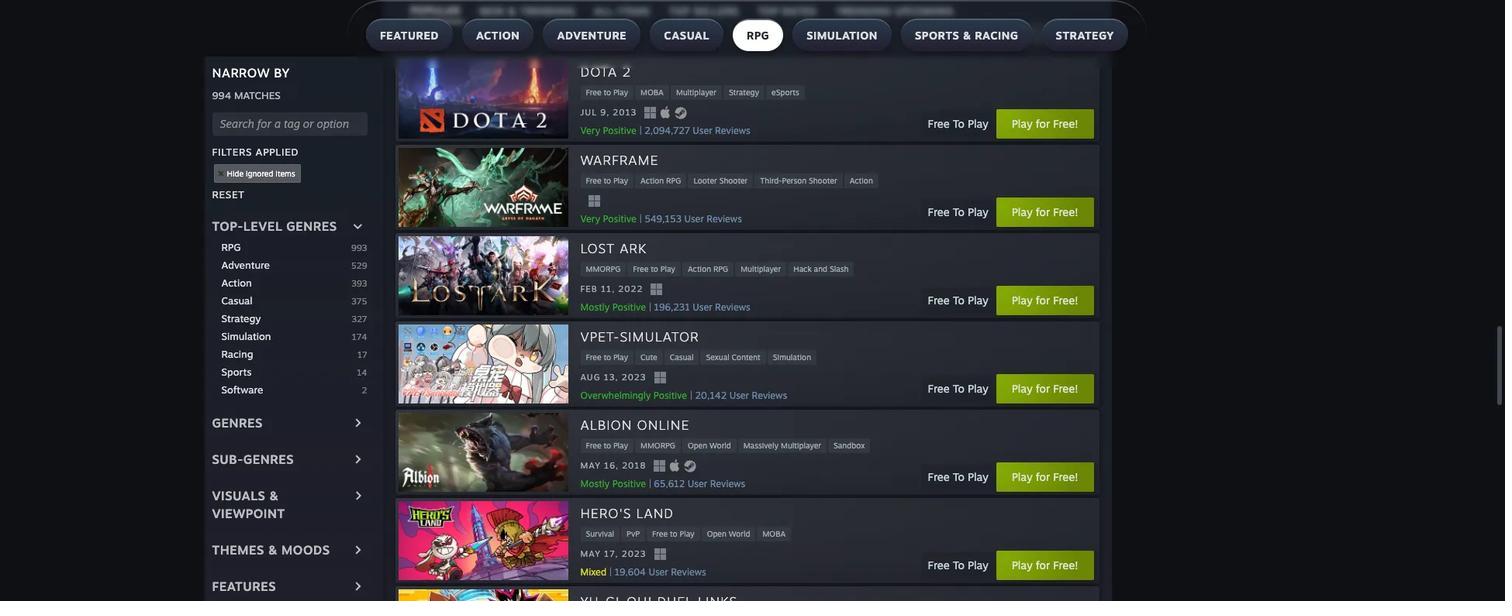 Task type: describe. For each thing, give the bounding box(es) containing it.
all items
[[594, 4, 650, 17]]

overwhelmingly positive | 20,142 user reviews
[[581, 390, 787, 402]]

world for bottommost open world link
[[729, 530, 751, 539]]

1 vertical spatial simulation link
[[768, 350, 817, 365]]

hero's land link
[[581, 505, 674, 524]]

esports
[[772, 87, 800, 97]]

warframe image
[[398, 148, 568, 227]]

narrow by
[[212, 65, 290, 80]]

17,
[[604, 549, 619, 560]]

| for ark
[[649, 301, 652, 313]]

2 free to play from the top
[[928, 206, 989, 219]]

user for online
[[688, 478, 708, 490]]

mostly positive | 65,612 user reviews
[[581, 478, 746, 490]]

dota 2 image
[[398, 59, 568, 139]]

ark
[[620, 240, 647, 256]]

2018
[[622, 461, 646, 472]]

play for free! for 2
[[1012, 117, 1079, 130]]

survival link
[[581, 527, 620, 542]]

featured
[[380, 29, 439, 42]]

new
[[479, 4, 505, 17]]

sports for sports
[[221, 366, 252, 378]]

1 vertical spatial action rpg link
[[683, 262, 734, 277]]

993
[[351, 243, 367, 253]]

& for sports
[[963, 29, 972, 42]]

looter shooter
[[694, 176, 748, 185]]

2 for from the top
[[1036, 206, 1051, 219]]

action up 196,231
[[688, 264, 711, 274]]

| for 2
[[640, 125, 642, 136]]

0 vertical spatial multiplayer
[[676, 87, 717, 97]]

free to play for simulator
[[928, 382, 989, 396]]

rpg down top-
[[221, 241, 241, 253]]

moba for moba link to the right
[[763, 530, 786, 539]]

free to play down ark
[[633, 264, 676, 274]]

simulator
[[620, 329, 699, 345]]

17
[[358, 350, 367, 360]]

| for simulator
[[690, 390, 693, 402]]

free to play link for albion online
[[581, 439, 634, 454]]

free to play for online
[[928, 471, 989, 484]]

free! for simulator
[[1054, 382, 1079, 396]]

play for free! for simulator
[[1012, 382, 1079, 396]]

open world for bottommost open world link
[[707, 530, 751, 539]]

sports & racing
[[915, 29, 1019, 42]]

action down adventure link
[[221, 277, 252, 289]]

free to play link for warframe
[[581, 173, 634, 188]]

mostly positive | 196,231 user reviews
[[581, 301, 751, 313]]

hero's land
[[581, 505, 674, 522]]

top for top rated
[[758, 4, 779, 17]]

mixed
[[581, 567, 607, 578]]

1 vertical spatial casual
[[221, 294, 253, 307]]

2 vertical spatial genres
[[243, 452, 294, 467]]

moods
[[282, 543, 330, 558]]

action right third-person shooter
[[850, 176, 873, 185]]

1 horizontal spatial action link
[[845, 173, 879, 188]]

rpg up mostly positive | 196,231 user reviews
[[714, 264, 729, 274]]

hack and slash link
[[788, 262, 854, 277]]

play for free! for online
[[1012, 471, 1079, 484]]

free! for 2
[[1054, 117, 1079, 130]]

to down "land"
[[670, 530, 678, 539]]

2 shooter from the left
[[809, 176, 838, 185]]

ignored
[[246, 169, 273, 178]]

rpg left looter
[[666, 176, 681, 185]]

2 free! from the top
[[1054, 206, 1079, 219]]

slash
[[830, 264, 849, 274]]

free to play link for dota 2
[[581, 85, 634, 100]]

albion online image
[[398, 413, 568, 492]]

free to play for land
[[928, 559, 989, 572]]

play for free! for land
[[1012, 559, 1079, 572]]

jul 9, 2013
[[581, 107, 637, 118]]

2 vertical spatial casual
[[670, 353, 694, 362]]

jul
[[581, 107, 597, 118]]

2 vertical spatial multiplayer
[[781, 441, 822, 450]]

hide
[[227, 169, 244, 178]]

items
[[618, 4, 650, 17]]

mmorpg for the right mmorpg link
[[641, 441, 676, 450]]

feb 11, 2022
[[581, 284, 643, 295]]

top rated
[[758, 4, 817, 17]]

aug 13, 2023
[[581, 372, 647, 383]]

393
[[352, 278, 367, 289]]

2023 for simulator
[[622, 372, 647, 383]]

549,153
[[645, 213, 682, 225]]

375
[[352, 296, 367, 307]]

feb
[[581, 284, 598, 295]]

hero's land image
[[398, 502, 568, 581]]

top for top sellers
[[669, 4, 690, 17]]

sports for sports & racing
[[915, 29, 960, 42]]

0 vertical spatial open
[[688, 441, 708, 450]]

positive for online
[[613, 478, 646, 490]]

vpet-simulator link
[[581, 328, 699, 347]]

vpet simulator image
[[398, 325, 568, 404]]

free to play for ark
[[928, 294, 989, 307]]

rated
[[783, 4, 817, 17]]

land
[[636, 505, 674, 522]]

lost ark link
[[581, 239, 647, 259]]

features
[[212, 579, 276, 595]]

third-
[[760, 176, 782, 185]]

reviews down looter shooter link
[[707, 213, 742, 225]]

reset
[[212, 188, 245, 201]]

positive for 2
[[603, 125, 637, 136]]

1 horizontal spatial mmorpg link
[[635, 439, 681, 454]]

new & trending
[[479, 4, 576, 17]]

19,604
[[615, 567, 646, 578]]

racing link
[[221, 347, 358, 362]]

play for free! for ark
[[1012, 294, 1079, 307]]

to for online
[[953, 471, 965, 484]]

for for online
[[1036, 471, 1051, 484]]

hide ignored items
[[227, 169, 295, 178]]

massively multiplayer link
[[738, 439, 827, 454]]

1 horizontal spatial moba link
[[757, 527, 791, 542]]

1 horizontal spatial adventure
[[557, 29, 627, 42]]

albion online
[[581, 417, 690, 433]]

action down warframe link
[[641, 176, 664, 185]]

0 horizontal spatial simulation link
[[221, 329, 352, 344]]

pvp link
[[621, 527, 645, 542]]

popular
[[411, 4, 461, 16]]

warframe link
[[581, 151, 659, 170]]

upcoming
[[895, 4, 954, 17]]

may for albion
[[581, 461, 601, 472]]

software
[[221, 384, 263, 396]]

65,612
[[654, 478, 685, 490]]

narrow
[[212, 65, 270, 80]]

to up mostly positive | 196,231 user reviews
[[651, 264, 659, 274]]

free to play link for vpet-simulator
[[581, 350, 634, 365]]

hero's
[[581, 505, 632, 522]]

lost ark image
[[398, 236, 568, 315]]

mostly for lost ark
[[581, 301, 610, 313]]

filters applied
[[212, 146, 299, 158]]

cute link
[[635, 350, 663, 365]]

looter shooter link
[[688, 173, 754, 188]]

0 vertical spatial genres
[[286, 218, 337, 234]]

may 17, 2023
[[581, 549, 647, 560]]

0 horizontal spatial adventure
[[221, 259, 270, 271]]

1 trending from the left
[[520, 4, 576, 17]]

2 vertical spatial simulation
[[773, 353, 811, 362]]

by
[[274, 65, 290, 80]]

for for ark
[[1036, 294, 1051, 307]]

may for hero's
[[581, 549, 601, 560]]

to for dota 2
[[604, 87, 611, 97]]

sexual
[[706, 353, 730, 362]]

lost ark
[[581, 240, 647, 256]]

may 16, 2018
[[581, 461, 646, 472]]

reviews for ark
[[715, 301, 751, 313]]

free! for land
[[1054, 559, 1079, 572]]

hide ignored items link
[[214, 164, 301, 183]]

0 vertical spatial simulation
[[807, 29, 878, 42]]

racing inside 'link'
[[221, 348, 253, 360]]

pvp
[[627, 530, 640, 539]]

lost
[[581, 240, 615, 256]]

| right mixed
[[610, 567, 612, 578]]

action rpg for topmost the action rpg link
[[641, 176, 681, 185]]

massively multiplayer
[[744, 441, 822, 450]]

user for simulator
[[730, 390, 749, 402]]

online
[[637, 417, 690, 433]]

themes
[[212, 543, 264, 558]]

rpg down top rated
[[747, 29, 770, 42]]

to for ark
[[953, 294, 965, 307]]

top-
[[212, 218, 243, 234]]

content
[[732, 353, 761, 362]]

massively
[[744, 441, 779, 450]]

for for 2
[[1036, 117, 1051, 130]]

action rpg for bottommost the action rpg link
[[688, 264, 729, 274]]

20,142
[[695, 390, 727, 402]]



Task type: vqa. For each thing, say whether or not it's contained in the screenshot.


Task type: locate. For each thing, give the bounding box(es) containing it.
positive up lost ark
[[603, 213, 637, 225]]

mmorpg down online
[[641, 441, 676, 450]]

1 horizontal spatial trending
[[836, 4, 892, 17]]

action rpg link
[[635, 173, 687, 188], [683, 262, 734, 277]]

simulation up racing 'link'
[[221, 330, 271, 343]]

0 vertical spatial casual
[[664, 29, 710, 42]]

1 vertical spatial open
[[707, 530, 727, 539]]

open down online
[[688, 441, 708, 450]]

2,094,727
[[645, 125, 690, 136]]

free! for online
[[1054, 471, 1079, 484]]

1 horizontal spatial shooter
[[809, 176, 838, 185]]

13,
[[604, 372, 619, 383]]

and
[[814, 264, 828, 274]]

mixed | 19,604 user reviews
[[581, 567, 707, 578]]

1 vertical spatial 2
[[362, 385, 367, 396]]

very up lost
[[581, 213, 600, 225]]

strategy
[[1056, 29, 1115, 42], [729, 87, 760, 97], [221, 312, 261, 325]]

simulation right content
[[773, 353, 811, 362]]

rpg link
[[221, 240, 351, 255]]

casual link down simulator
[[665, 350, 699, 365]]

0 vertical spatial sports
[[915, 29, 960, 42]]

adventure down all
[[557, 29, 627, 42]]

strategy for the rightmost strategy link
[[729, 87, 760, 97]]

0 vertical spatial moba link
[[635, 85, 669, 100]]

mostly down 16,
[[581, 478, 610, 490]]

2 2023 from the top
[[622, 549, 647, 560]]

to for land
[[953, 559, 965, 572]]

reviews for 2
[[715, 125, 751, 136]]

free to play down albion in the left bottom of the page
[[586, 441, 628, 450]]

1 horizontal spatial mmorpg
[[641, 441, 676, 450]]

looter
[[694, 176, 717, 185]]

1 vertical spatial adventure
[[221, 259, 270, 271]]

0 vertical spatial racing
[[975, 29, 1019, 42]]

to for simulator
[[953, 382, 965, 396]]

1 mostly from the top
[[581, 301, 610, 313]]

1 horizontal spatial simulation link
[[768, 350, 817, 365]]

6 free! from the top
[[1054, 559, 1079, 572]]

3 free to play from the top
[[928, 294, 989, 307]]

0 horizontal spatial strategy
[[221, 312, 261, 325]]

trending right new
[[520, 4, 576, 17]]

2023 up 19,604
[[622, 549, 647, 560]]

0 horizontal spatial action link
[[221, 276, 352, 291]]

user for ark
[[693, 301, 713, 313]]

trending upcoming
[[836, 4, 954, 17]]

| left the 20,142 at bottom left
[[690, 390, 693, 402]]

shooter
[[720, 176, 748, 185], [809, 176, 838, 185]]

trending
[[520, 4, 576, 17], [836, 4, 892, 17]]

filters
[[212, 146, 252, 158]]

user for 2
[[693, 125, 713, 136]]

0 vertical spatial 2
[[623, 63, 632, 80]]

level
[[243, 218, 283, 234]]

0 vertical spatial action link
[[845, 173, 879, 188]]

1 for from the top
[[1036, 117, 1051, 130]]

1 horizontal spatial strategy link
[[724, 85, 765, 100]]

casual link down adventure link
[[221, 294, 352, 308]]

| left 196,231
[[649, 301, 652, 313]]

1 vertical spatial action link
[[221, 276, 352, 291]]

free to play for dota 2
[[586, 87, 628, 97]]

1 vertical spatial 2023
[[622, 549, 647, 560]]

to for 2
[[953, 117, 965, 130]]

0 horizontal spatial action rpg
[[641, 176, 681, 185]]

mostly for albion online
[[581, 478, 610, 490]]

multiplayer left hack
[[741, 264, 781, 274]]

& for visuals
[[269, 488, 279, 504]]

1 vertical spatial mostly
[[581, 478, 610, 490]]

esports link
[[767, 85, 805, 100]]

free to play for warframe
[[586, 176, 628, 185]]

positive down 2022
[[613, 301, 646, 313]]

0 vertical spatial adventure
[[557, 29, 627, 42]]

5 play for free! from the top
[[1012, 471, 1079, 484]]

genres up visuals
[[243, 452, 294, 467]]

2 down the 14
[[362, 385, 367, 396]]

0 vertical spatial 2023
[[622, 372, 647, 383]]

1 horizontal spatial racing
[[975, 29, 1019, 42]]

shooter right looter
[[720, 176, 748, 185]]

simulation link up racing 'link'
[[221, 329, 352, 344]]

top-level genres
[[212, 218, 337, 234]]

adventure down the level
[[221, 259, 270, 271]]

very for warframe
[[581, 213, 600, 225]]

None text field
[[953, 24, 1087, 44]]

free to play link down "land"
[[647, 527, 700, 542]]

& for new
[[509, 4, 517, 17]]

free
[[586, 87, 602, 97], [928, 117, 950, 130], [586, 176, 602, 185], [928, 206, 950, 219], [633, 264, 649, 274], [928, 294, 950, 307], [586, 353, 602, 362], [928, 382, 950, 396], [586, 441, 602, 450], [928, 471, 950, 484], [652, 530, 668, 539], [928, 559, 950, 572]]

reviews
[[715, 125, 751, 136], [707, 213, 742, 225], [715, 301, 751, 313], [752, 390, 787, 402], [710, 478, 746, 490], [671, 567, 707, 578]]

0 vertical spatial may
[[581, 461, 601, 472]]

action link down adventure link
[[221, 276, 352, 291]]

6 for from the top
[[1036, 559, 1051, 572]]

to
[[604, 87, 611, 97], [604, 176, 611, 185], [651, 264, 659, 274], [604, 353, 611, 362], [604, 441, 611, 450], [670, 530, 678, 539]]

1 vertical spatial very
[[581, 213, 600, 225]]

2 inside dota 2 link
[[623, 63, 632, 80]]

0 vertical spatial mostly
[[581, 301, 610, 313]]

mmorpg link up '11,'
[[581, 262, 626, 277]]

free to play link down warframe link
[[581, 173, 634, 188]]

sports up software
[[221, 366, 252, 378]]

196,231
[[654, 301, 690, 313]]

3 play for free! from the top
[[1012, 294, 1079, 307]]

to for vpet-simulator
[[604, 353, 611, 362]]

6 to from the top
[[953, 559, 965, 572]]

very down jul
[[581, 125, 600, 136]]

reviews up looter shooter
[[715, 125, 751, 136]]

| left 2,094,727
[[640, 125, 642, 136]]

positive up online
[[654, 390, 687, 402]]

0 vertical spatial world
[[710, 441, 731, 450]]

for for simulator
[[1036, 382, 1051, 396]]

1 vertical spatial open world
[[707, 530, 751, 539]]

3 to from the top
[[953, 294, 965, 307]]

user right 2,094,727
[[693, 125, 713, 136]]

1 horizontal spatial action rpg
[[688, 264, 729, 274]]

free to play up 13,
[[586, 353, 628, 362]]

free to play link down dota 2 link
[[581, 85, 634, 100]]

2023 for land
[[622, 549, 647, 560]]

0 horizontal spatial mmorpg link
[[581, 262, 626, 277]]

multiplayer right massively
[[781, 441, 822, 450]]

simulation
[[807, 29, 878, 42], [221, 330, 271, 343], [773, 353, 811, 362]]

dota 2
[[581, 63, 632, 80]]

sandbox link
[[829, 439, 871, 454]]

casual down top sellers
[[664, 29, 710, 42]]

0 vertical spatial mmorpg link
[[581, 262, 626, 277]]

play
[[614, 87, 628, 97], [968, 117, 989, 130], [1012, 117, 1033, 130], [614, 176, 628, 185], [968, 206, 989, 219], [1012, 206, 1033, 219], [661, 264, 676, 274], [968, 294, 989, 307], [1012, 294, 1033, 307], [614, 353, 628, 362], [968, 382, 989, 396], [1012, 382, 1033, 396], [614, 441, 628, 450], [968, 471, 989, 484], [1012, 471, 1033, 484], [680, 530, 695, 539], [968, 559, 989, 572], [1012, 559, 1033, 572]]

to down dota 2 link
[[604, 87, 611, 97]]

11,
[[601, 284, 615, 295]]

0 horizontal spatial multiplayer link
[[671, 85, 722, 100]]

sports link
[[221, 365, 357, 380]]

5 for from the top
[[1036, 471, 1051, 484]]

software link
[[221, 383, 362, 398]]

positive for ark
[[613, 301, 646, 313]]

4 free! from the top
[[1054, 382, 1079, 396]]

may left 16,
[[581, 461, 601, 472]]

0 vertical spatial multiplayer link
[[671, 85, 722, 100]]

multiplayer link left hack
[[736, 262, 787, 277]]

1 free to play from the top
[[928, 117, 989, 130]]

action rpg up 196,231
[[688, 264, 729, 274]]

0 horizontal spatial moba link
[[635, 85, 669, 100]]

2 mostly from the top
[[581, 478, 610, 490]]

174
[[352, 332, 367, 343]]

0 horizontal spatial strategy link
[[221, 312, 352, 326]]

1 play for free! from the top
[[1012, 117, 1079, 130]]

dota 2 link
[[581, 63, 632, 82]]

1 vertical spatial open world link
[[702, 527, 756, 542]]

aug
[[581, 372, 601, 383]]

0 vertical spatial open world link
[[683, 439, 737, 454]]

sellers
[[694, 4, 739, 17]]

genres up rpg link
[[286, 218, 337, 234]]

casual down simulator
[[670, 353, 694, 362]]

vpet-
[[581, 329, 620, 345]]

2022
[[619, 284, 643, 295]]

327
[[352, 314, 367, 325]]

1 vertical spatial simulation
[[221, 330, 271, 343]]

all
[[594, 4, 614, 17]]

action rpg link up "very positive | 549,153 user reviews"
[[635, 173, 687, 188]]

user
[[693, 125, 713, 136], [685, 213, 704, 225], [693, 301, 713, 313], [730, 390, 749, 402], [688, 478, 708, 490], [649, 567, 669, 578]]

2 may from the top
[[581, 549, 601, 560]]

4 play for free! from the top
[[1012, 382, 1079, 396]]

1 shooter from the left
[[720, 176, 748, 185]]

dota
[[581, 63, 618, 80]]

adventure link
[[221, 258, 351, 273]]

to up 13,
[[604, 353, 611, 362]]

1 horizontal spatial sports
[[915, 29, 960, 42]]

reviews down massively
[[710, 478, 746, 490]]

0 horizontal spatial moba
[[641, 87, 664, 97]]

positive down 2018
[[613, 478, 646, 490]]

0 vertical spatial action rpg link
[[635, 173, 687, 188]]

| left 549,153 at left
[[640, 213, 642, 225]]

1 free! from the top
[[1054, 117, 1079, 130]]

4 free to play from the top
[[928, 382, 989, 396]]

0 horizontal spatial mmorpg
[[586, 264, 621, 274]]

free to play down warframe link
[[586, 176, 628, 185]]

user right 196,231
[[693, 301, 713, 313]]

1 horizontal spatial top
[[758, 4, 779, 17]]

user right the 20,142 at bottom left
[[730, 390, 749, 402]]

free!
[[1054, 117, 1079, 130], [1054, 206, 1079, 219], [1054, 294, 1079, 307], [1054, 382, 1079, 396], [1054, 471, 1079, 484], [1054, 559, 1079, 572]]

0 vertical spatial simulation link
[[221, 329, 352, 344]]

moba
[[641, 87, 664, 97], [763, 530, 786, 539]]

free! for ark
[[1054, 294, 1079, 307]]

very for dota 2
[[581, 125, 600, 136]]

| for online
[[649, 478, 652, 490]]

to for warframe
[[604, 176, 611, 185]]

mostly
[[581, 301, 610, 313], [581, 478, 610, 490]]

free to play for albion online
[[586, 441, 628, 450]]

1 horizontal spatial moba
[[763, 530, 786, 539]]

user right 19,604
[[649, 567, 669, 578]]

3 for from the top
[[1036, 294, 1051, 307]]

1 may from the top
[[581, 461, 601, 472]]

5 to from the top
[[953, 471, 965, 484]]

mostly down feb
[[581, 301, 610, 313]]

reviews right 19,604
[[671, 567, 707, 578]]

4 for from the top
[[1036, 382, 1051, 396]]

1 vertical spatial strategy
[[729, 87, 760, 97]]

0 horizontal spatial shooter
[[720, 176, 748, 185]]

6 play for free! from the top
[[1012, 559, 1079, 572]]

2 play for free! from the top
[[1012, 206, 1079, 219]]

free to play for vpet-simulator
[[586, 353, 628, 362]]

sexual content
[[706, 353, 761, 362]]

2013
[[613, 107, 637, 118]]

action rpg link up 196,231
[[683, 262, 734, 277]]

mmorpg link down online
[[635, 439, 681, 454]]

free to play down dota 2 link
[[586, 87, 628, 97]]

to
[[953, 117, 965, 130], [953, 206, 965, 219], [953, 294, 965, 307], [953, 382, 965, 396], [953, 471, 965, 484], [953, 559, 965, 572]]

play for free!
[[1012, 117, 1079, 130], [1012, 206, 1079, 219], [1012, 294, 1079, 307], [1012, 382, 1079, 396], [1012, 471, 1079, 484], [1012, 559, 1079, 572]]

0 horizontal spatial casual link
[[221, 294, 352, 308]]

1 vertical spatial mmorpg link
[[635, 439, 681, 454]]

1 vertical spatial genres
[[212, 416, 263, 431]]

9,
[[601, 107, 610, 118]]

free to play
[[586, 87, 628, 97], [586, 176, 628, 185], [633, 264, 676, 274], [586, 353, 628, 362], [586, 441, 628, 450], [652, 530, 695, 539]]

&
[[509, 4, 517, 17], [963, 29, 972, 42], [269, 488, 279, 504], [268, 543, 278, 558]]

0 vertical spatial strategy link
[[724, 85, 765, 100]]

reviews up sexual content at bottom
[[715, 301, 751, 313]]

free to play link
[[581, 85, 634, 100], [581, 173, 634, 188], [628, 262, 681, 277], [581, 350, 634, 365], [581, 439, 634, 454], [647, 527, 700, 542]]

to down albion in the left bottom of the page
[[604, 441, 611, 450]]

1 vertical spatial multiplayer link
[[736, 262, 787, 277]]

multiplayer up 2,094,727
[[676, 87, 717, 97]]

2 right dota
[[623, 63, 632, 80]]

user right 549,153 at left
[[685, 213, 704, 225]]

& inside visuals & viewpoint
[[269, 488, 279, 504]]

5 free to play from the top
[[928, 471, 989, 484]]

top sellers
[[669, 4, 739, 17]]

adventure
[[557, 29, 627, 42], [221, 259, 270, 271]]

open world
[[688, 441, 731, 450], [707, 530, 751, 539]]

shooter right person
[[809, 176, 838, 185]]

0 horizontal spatial sports
[[221, 366, 252, 378]]

free to play link up 13,
[[581, 350, 634, 365]]

genres down software
[[212, 416, 263, 431]]

3 free! from the top
[[1054, 294, 1079, 307]]

viewpoint
[[212, 506, 285, 522]]

open down mostly positive | 65,612 user reviews
[[707, 530, 727, 539]]

visuals
[[212, 488, 266, 504]]

& for themes
[[268, 543, 278, 558]]

vpet-simulator
[[581, 329, 699, 345]]

1 vertical spatial strategy link
[[221, 312, 352, 326]]

sandbox
[[834, 441, 865, 450]]

4 to from the top
[[953, 382, 965, 396]]

1 vertical spatial sports
[[221, 366, 252, 378]]

open world for the top open world link
[[688, 441, 731, 450]]

2 top from the left
[[758, 4, 779, 17]]

1 vertical spatial world
[[729, 530, 751, 539]]

free to play for 2
[[928, 117, 989, 130]]

2 trending from the left
[[836, 4, 892, 17]]

yu-gi-oh! duel links image
[[398, 590, 568, 602]]

may up mixed
[[581, 549, 601, 560]]

Search for a tag or option text field
[[212, 112, 367, 135]]

for for land
[[1036, 559, 1051, 572]]

0 vertical spatial casual link
[[221, 294, 352, 308]]

1 2023 from the top
[[622, 372, 647, 383]]

reviews for simulator
[[752, 390, 787, 402]]

reset link
[[212, 188, 245, 201]]

multiplayer link up 2,094,727
[[671, 85, 722, 100]]

world for the top open world link
[[710, 441, 731, 450]]

6 free to play from the top
[[928, 559, 989, 572]]

5 free! from the top
[[1054, 471, 1079, 484]]

1 horizontal spatial multiplayer link
[[736, 262, 787, 277]]

action link right third-person shooter link
[[845, 173, 879, 188]]

strategy for the bottommost strategy link
[[221, 312, 261, 325]]

mmorpg
[[586, 264, 621, 274], [641, 441, 676, 450]]

reviews down content
[[752, 390, 787, 402]]

simulation link right content
[[768, 350, 817, 365]]

1 horizontal spatial 2
[[623, 63, 632, 80]]

1 to from the top
[[953, 117, 965, 130]]

0 horizontal spatial top
[[669, 4, 690, 17]]

1 very from the top
[[581, 125, 600, 136]]

1 vertical spatial moba
[[763, 530, 786, 539]]

casual down adventure link
[[221, 294, 253, 307]]

0 vertical spatial action rpg
[[641, 176, 681, 185]]

free to play link up 16,
[[581, 439, 634, 454]]

genres
[[286, 218, 337, 234], [212, 416, 263, 431], [243, 452, 294, 467]]

mmorpg for mmorpg link to the left
[[586, 264, 621, 274]]

1 vertical spatial racing
[[221, 348, 253, 360]]

reviews for online
[[710, 478, 746, 490]]

0 horizontal spatial 2
[[362, 385, 367, 396]]

1 vertical spatial may
[[581, 549, 601, 560]]

racing
[[975, 29, 1019, 42], [221, 348, 253, 360]]

very positive | 2,094,727 user reviews
[[581, 125, 751, 136]]

0 vertical spatial mmorpg
[[586, 264, 621, 274]]

multiplayer link
[[671, 85, 722, 100], [736, 262, 787, 277]]

action down new
[[476, 29, 520, 42]]

1 top from the left
[[669, 4, 690, 17]]

2023
[[622, 372, 647, 383], [622, 549, 647, 560]]

strategy link left esports link
[[724, 85, 765, 100]]

1 horizontal spatial strategy
[[729, 87, 760, 97]]

trending left upcoming
[[836, 4, 892, 17]]

overwhelmingly
[[581, 390, 651, 402]]

0 vertical spatial moba
[[641, 87, 664, 97]]

third-person shooter link
[[755, 173, 843, 188]]

action rpg up "very positive | 549,153 user reviews"
[[641, 176, 681, 185]]

2 horizontal spatial strategy
[[1056, 29, 1115, 42]]

994
[[212, 89, 231, 101]]

0 horizontal spatial trending
[[520, 4, 576, 17]]

1 vertical spatial action rpg
[[688, 264, 729, 274]]

free to play link down ark
[[628, 262, 681, 277]]

visuals & viewpoint
[[212, 488, 285, 522]]

user right 65,612 at the bottom of the page
[[688, 478, 708, 490]]

2 very from the top
[[581, 213, 600, 225]]

994 matches
[[212, 89, 281, 101]]

action rpg
[[641, 176, 681, 185], [688, 264, 729, 274]]

moba for top moba link
[[641, 87, 664, 97]]

top left rated at top
[[758, 4, 779, 17]]

2 to from the top
[[953, 206, 965, 219]]

strategy link up racing 'link'
[[221, 312, 352, 326]]

sports down upcoming
[[915, 29, 960, 42]]

casual link
[[221, 294, 352, 308], [665, 350, 699, 365]]

1 vertical spatial moba link
[[757, 527, 791, 542]]

0 vertical spatial very
[[581, 125, 600, 136]]

| left 65,612 at the bottom of the page
[[649, 478, 652, 490]]

1 horizontal spatial casual link
[[665, 350, 699, 365]]

simulation down rated at top
[[807, 29, 878, 42]]

sexual content link
[[701, 350, 766, 365]]

1 vertical spatial mmorpg
[[641, 441, 676, 450]]

2023 right 13,
[[622, 372, 647, 383]]

positive down 2013
[[603, 125, 637, 136]]

top left "sellers"
[[669, 4, 690, 17]]

to for albion online
[[604, 441, 611, 450]]

world
[[710, 441, 731, 450], [729, 530, 751, 539]]

0 horizontal spatial racing
[[221, 348, 253, 360]]

2 vertical spatial strategy
[[221, 312, 261, 325]]

0 vertical spatial open world
[[688, 441, 731, 450]]

free to play down "land"
[[652, 530, 695, 539]]

mmorpg up '11,'
[[586, 264, 621, 274]]

1 vertical spatial multiplayer
[[741, 264, 781, 274]]

positive for simulator
[[654, 390, 687, 402]]

1 vertical spatial casual link
[[665, 350, 699, 365]]

0 vertical spatial strategy
[[1056, 29, 1115, 42]]



